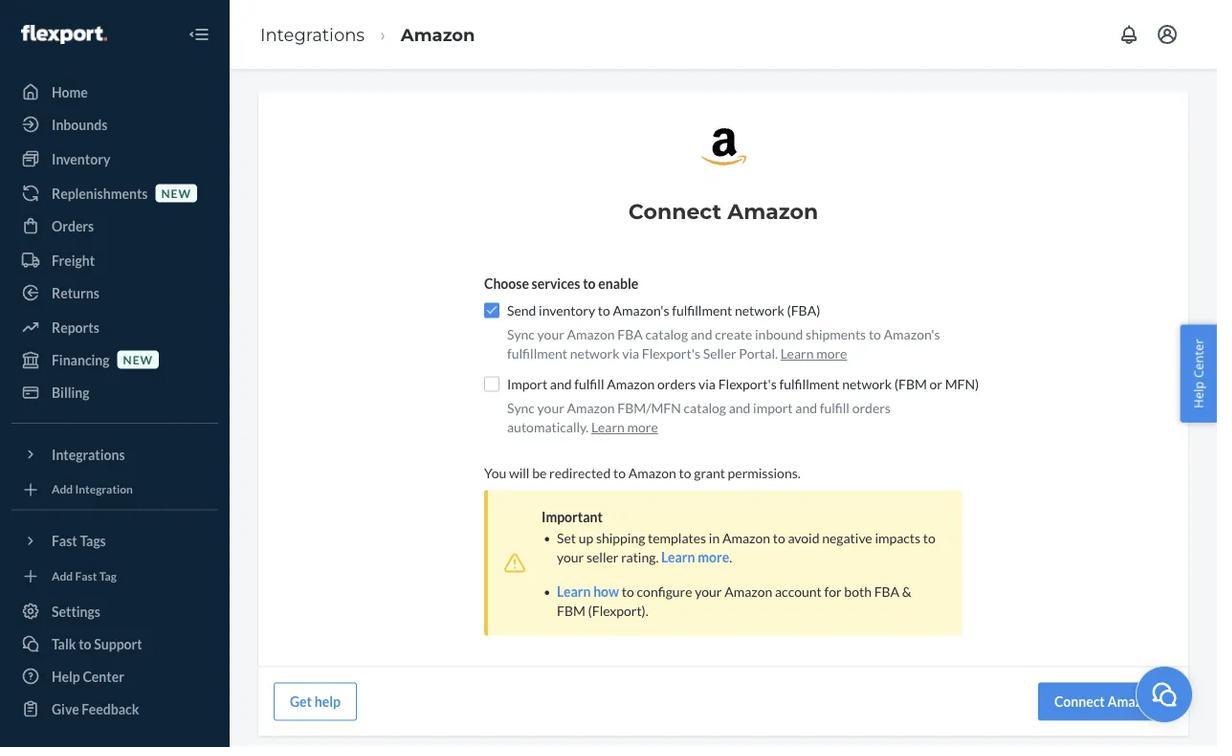 Task type: vqa. For each thing, say whether or not it's contained in the screenshot.
square image to the bottom
no



Task type: locate. For each thing, give the bounding box(es) containing it.
templates
[[648, 530, 706, 546]]

to up (flexport).
[[622, 583, 634, 599]]

0 vertical spatial fba
[[618, 326, 643, 342]]

0 horizontal spatial connect
[[629, 197, 722, 223]]

get
[[290, 693, 312, 709]]

0 horizontal spatial center
[[83, 668, 124, 685]]

0 horizontal spatial more
[[627, 419, 658, 435]]

1 add from the top
[[52, 482, 73, 496]]

0 vertical spatial orders
[[657, 375, 696, 392]]

1 horizontal spatial help
[[1190, 381, 1207, 408]]

1 horizontal spatial integrations
[[260, 24, 365, 45]]

1 horizontal spatial amazon's
[[884, 326, 940, 342]]

fast left tag
[[75, 569, 97, 583]]

connect
[[629, 197, 722, 223], [1054, 693, 1105, 709]]

avoid
[[788, 530, 820, 546]]

create
[[715, 326, 752, 342]]

close navigation image
[[188, 23, 211, 46]]

2 vertical spatial fulfillment
[[779, 375, 840, 392]]

flexport's
[[642, 345, 700, 361], [718, 375, 777, 392]]

support
[[94, 636, 142, 652]]

redirected
[[549, 464, 611, 481]]

learn down inbound
[[781, 345, 814, 361]]

learn more
[[781, 345, 847, 361], [591, 419, 658, 435]]

1 horizontal spatial flexport's
[[718, 375, 777, 392]]

1 vertical spatial orders
[[852, 399, 891, 416]]

fba inside to configure your amazon account for both fba & fbm (flexport).
[[874, 583, 900, 599]]

catalog down import and fulfill amazon orders via flexport's fulfillment network (fbm or mfn)
[[684, 399, 726, 416]]

tag
[[99, 569, 117, 583]]

fast
[[52, 533, 77, 549], [75, 569, 97, 583]]

network
[[735, 302, 784, 318], [570, 345, 620, 361], [842, 375, 892, 392]]

1 vertical spatial fulfill
[[820, 399, 850, 416]]

flexport logo image
[[21, 25, 107, 44]]

1 vertical spatial fba
[[874, 583, 900, 599]]

1 sync from the top
[[507, 326, 535, 342]]

1 vertical spatial help center
[[52, 668, 124, 685]]

freight link
[[11, 245, 218, 276]]

1 horizontal spatial center
[[1190, 339, 1207, 378]]

0 vertical spatial fast
[[52, 533, 77, 549]]

to left avoid
[[773, 530, 785, 546]]

for
[[824, 583, 842, 599]]

learn more down shipments
[[781, 345, 847, 361]]

import
[[507, 375, 548, 392]]

flexport's down send inventory to amazon's fulfillment network (fba)
[[642, 345, 700, 361]]

2 horizontal spatial learn more button
[[781, 343, 847, 363]]

0 vertical spatial learn more
[[781, 345, 847, 361]]

amazon's up (fbm
[[884, 326, 940, 342]]

your
[[537, 326, 564, 342], [537, 399, 564, 416], [557, 549, 584, 565], [695, 583, 722, 599]]

sync for sync your amazon fbm/mfn catalog and import and fulfill orders automatically.
[[507, 399, 535, 416]]

sync for sync your amazon fba catalog and create inbound shipments to amazon's fulfillment network via flexport's seller portal.
[[507, 326, 535, 342]]

0 horizontal spatial fba
[[618, 326, 643, 342]]

add for add fast tag
[[52, 569, 73, 583]]

fulfill up 'automatically.'
[[574, 375, 604, 392]]

learn more button down templates
[[661, 547, 729, 566]]

via
[[622, 345, 639, 361], [699, 375, 716, 392]]

fba
[[618, 326, 643, 342], [874, 583, 900, 599]]

via down send inventory to amazon's fulfillment network (fba)
[[622, 345, 639, 361]]

fba left &
[[874, 583, 900, 599]]

0 vertical spatial add
[[52, 482, 73, 496]]

2 vertical spatial network
[[842, 375, 892, 392]]

inbounds
[[52, 116, 107, 133]]

2 horizontal spatial more
[[816, 345, 847, 361]]

1 vertical spatial add
[[52, 569, 73, 583]]

to
[[583, 275, 596, 291], [598, 302, 610, 318], [869, 326, 881, 342], [613, 464, 626, 481], [679, 464, 691, 481], [773, 530, 785, 546], [923, 530, 936, 546], [622, 583, 634, 599], [79, 636, 91, 652]]

1 vertical spatial new
[[123, 353, 153, 366]]

None checkbox
[[484, 376, 500, 391]]

0 vertical spatial help
[[1190, 381, 1207, 408]]

1 vertical spatial network
[[570, 345, 620, 361]]

sync inside sync your amazon fba catalog and create inbound shipments to amazon's fulfillment network via flexport's seller portal.
[[507, 326, 535, 342]]

rating.
[[621, 549, 659, 565]]

1 horizontal spatial new
[[161, 186, 191, 200]]

portal.
[[739, 345, 778, 361]]

settings
[[52, 603, 100, 620]]

add left 'integration' in the left bottom of the page
[[52, 482, 73, 496]]

0 vertical spatial via
[[622, 345, 639, 361]]

orders inside sync your amazon fbm/mfn catalog and import and fulfill orders automatically.
[[852, 399, 891, 416]]

fulfillment up import on the right of page
[[779, 375, 840, 392]]

2 vertical spatial more
[[698, 549, 729, 565]]

1 vertical spatial sync
[[507, 399, 535, 416]]

connect amazon
[[629, 197, 818, 223], [1054, 693, 1157, 709]]

your down learn more .
[[695, 583, 722, 599]]

billing link
[[11, 377, 218, 408]]

1 vertical spatial learn more
[[591, 419, 658, 435]]

more
[[816, 345, 847, 361], [627, 419, 658, 435], [698, 549, 729, 565]]

0 horizontal spatial network
[[570, 345, 620, 361]]

fulfill right import on the right of page
[[820, 399, 850, 416]]

amazon inside "breadcrumbs" navigation
[[401, 24, 475, 45]]

sync
[[507, 326, 535, 342], [507, 399, 535, 416]]

to left enable at the top of page
[[583, 275, 596, 291]]

talk to support
[[52, 636, 142, 652]]

sync down import
[[507, 399, 535, 416]]

orders up fbm/mfn
[[657, 375, 696, 392]]

new up orders link
[[161, 186, 191, 200]]

1 vertical spatial fulfillment
[[507, 345, 568, 361]]

account
[[775, 583, 822, 599]]

learn more down fbm/mfn
[[591, 419, 658, 435]]

1 horizontal spatial via
[[699, 375, 716, 392]]

catalog down send inventory to amazon's fulfillment network (fba)
[[646, 326, 688, 342]]

0 horizontal spatial help center
[[52, 668, 124, 685]]

import
[[753, 399, 793, 416]]

learn how link
[[557, 583, 619, 599]]

fast inside add fast tag link
[[75, 569, 97, 583]]

and down import and fulfill amazon orders via flexport's fulfillment network (fbm or mfn)
[[729, 399, 751, 416]]

fbm
[[557, 602, 586, 619]]

add inside add integration link
[[52, 482, 73, 496]]

more down in
[[698, 549, 729, 565]]

0 vertical spatial catalog
[[646, 326, 688, 342]]

0 vertical spatial new
[[161, 186, 191, 200]]

1 vertical spatial more
[[627, 419, 658, 435]]

0 vertical spatial integrations
[[260, 24, 365, 45]]

0 horizontal spatial learn more button
[[591, 417, 658, 436]]

help center inside "button"
[[1190, 339, 1207, 408]]

1 horizontal spatial fulfill
[[820, 399, 850, 416]]

connect left ojiud image
[[1054, 693, 1105, 709]]

0 vertical spatial flexport's
[[642, 345, 700, 361]]

1 vertical spatial center
[[83, 668, 124, 685]]

learn down fbm/mfn
[[591, 419, 625, 435]]

sync inside sync your amazon fbm/mfn catalog and import and fulfill orders automatically.
[[507, 399, 535, 416]]

to right shipments
[[869, 326, 881, 342]]

inventory
[[539, 302, 595, 318]]

1 horizontal spatial connect
[[1054, 693, 1105, 709]]

0 vertical spatial fulfill
[[574, 375, 604, 392]]

reports
[[52, 319, 99, 335]]

amazon
[[401, 24, 475, 45], [728, 197, 818, 223], [567, 326, 615, 342], [607, 375, 655, 392], [567, 399, 615, 416], [628, 464, 676, 481], [722, 530, 770, 546], [725, 583, 773, 599], [1108, 693, 1157, 709]]

permissions.
[[728, 464, 801, 481]]

2 horizontal spatial network
[[842, 375, 892, 392]]

2 add from the top
[[52, 569, 73, 583]]

0 horizontal spatial integrations
[[52, 446, 125, 463]]

1 horizontal spatial learn more button
[[661, 547, 729, 566]]

fulfillment up create
[[672, 302, 732, 318]]

be
[[532, 464, 547, 481]]

learn more button down fbm/mfn
[[591, 417, 658, 436]]

learn
[[781, 345, 814, 361], [591, 419, 625, 435], [661, 549, 695, 565], [557, 583, 591, 599]]

your down set
[[557, 549, 584, 565]]

fba down send inventory to amazon's fulfillment network (fba)
[[618, 326, 643, 342]]

amazon's down enable at the top of page
[[613, 302, 669, 318]]

fast left tags
[[52, 533, 77, 549]]

network left (fbm
[[842, 375, 892, 392]]

0 vertical spatial network
[[735, 302, 784, 318]]

billing
[[52, 384, 89, 400]]

new down reports link
[[123, 353, 153, 366]]

via down seller
[[699, 375, 716, 392]]

1 vertical spatial amazon's
[[884, 326, 940, 342]]

amazon inside connect amazon button
[[1108, 693, 1157, 709]]

sync down send
[[507, 326, 535, 342]]

0 vertical spatial center
[[1190, 339, 1207, 378]]

network down "inventory"
[[570, 345, 620, 361]]

catalog inside sync your amazon fba catalog and create inbound shipments to amazon's fulfillment network via flexport's seller portal.
[[646, 326, 688, 342]]

0 horizontal spatial new
[[123, 353, 153, 366]]

1 vertical spatial catalog
[[684, 399, 726, 416]]

and up seller
[[691, 326, 712, 342]]

add
[[52, 482, 73, 496], [52, 569, 73, 583]]

amazon link
[[401, 24, 475, 45]]

1 vertical spatial learn more button
[[591, 417, 658, 436]]

1 vertical spatial integrations
[[52, 446, 125, 463]]

0 horizontal spatial orders
[[657, 375, 696, 392]]

more down fbm/mfn
[[627, 419, 658, 435]]

learn up fbm
[[557, 583, 591, 599]]

open account menu image
[[1156, 23, 1179, 46]]

1 horizontal spatial fba
[[874, 583, 900, 599]]

2 horizontal spatial fulfillment
[[779, 375, 840, 392]]

0 horizontal spatial amazon's
[[613, 302, 669, 318]]

add inside add fast tag link
[[52, 569, 73, 583]]

(fba)
[[787, 302, 820, 318]]

learn more button down shipments
[[781, 343, 847, 363]]

1 horizontal spatial learn more
[[781, 345, 847, 361]]

1 horizontal spatial connect amazon
[[1054, 693, 1157, 709]]

impacts
[[875, 530, 921, 546]]

1 horizontal spatial fulfillment
[[672, 302, 732, 318]]

connect up enable at the top of page
[[629, 197, 722, 223]]

your down "inventory"
[[537, 326, 564, 342]]

None checkbox
[[484, 302, 500, 318]]

to right "talk"
[[79, 636, 91, 652]]

get help button
[[274, 682, 357, 720]]

new
[[161, 186, 191, 200], [123, 353, 153, 366]]

0 vertical spatial learn more button
[[781, 343, 847, 363]]

help inside "button"
[[1190, 381, 1207, 408]]

to right the impacts
[[923, 530, 936, 546]]

network inside sync your amazon fba catalog and create inbound shipments to amazon's fulfillment network via flexport's seller portal.
[[570, 345, 620, 361]]

0 horizontal spatial fulfillment
[[507, 345, 568, 361]]

0 vertical spatial more
[[816, 345, 847, 361]]

0 horizontal spatial connect amazon
[[629, 197, 818, 223]]

more down shipments
[[816, 345, 847, 361]]

1 vertical spatial fast
[[75, 569, 97, 583]]

give feedback
[[52, 701, 139, 717]]

to inside button
[[79, 636, 91, 652]]

learn more for amazon's
[[781, 345, 847, 361]]

help center
[[1190, 339, 1207, 408], [52, 668, 124, 685]]

fulfillment up import
[[507, 345, 568, 361]]

2 sync from the top
[[507, 399, 535, 416]]

catalog for fulfillment
[[646, 326, 688, 342]]

catalog inside sync your amazon fbm/mfn catalog and import and fulfill orders automatically.
[[684, 399, 726, 416]]

amazon inside sync your amazon fba catalog and create inbound shipments to amazon's fulfillment network via flexport's seller portal.
[[567, 326, 615, 342]]

via inside sync your amazon fba catalog and create inbound shipments to amazon's fulfillment network via flexport's seller portal.
[[622, 345, 639, 361]]

new for financing
[[123, 353, 153, 366]]

0 vertical spatial connect
[[629, 197, 722, 223]]

1 horizontal spatial orders
[[852, 399, 891, 416]]

learn how
[[557, 583, 619, 599]]

more for automatically.
[[627, 419, 658, 435]]

add up settings
[[52, 569, 73, 583]]

1 horizontal spatial network
[[735, 302, 784, 318]]

important
[[542, 508, 603, 525]]

catalog
[[646, 326, 688, 342], [684, 399, 726, 416]]

0 vertical spatial amazon's
[[613, 302, 669, 318]]

your up 'automatically.'
[[537, 399, 564, 416]]

0 vertical spatial help center
[[1190, 339, 1207, 408]]

0 horizontal spatial flexport's
[[642, 345, 700, 361]]

orders down shipments
[[852, 399, 891, 416]]

network up inbound
[[735, 302, 784, 318]]

flexport's down portal.
[[718, 375, 777, 392]]

1 vertical spatial connect
[[1054, 693, 1105, 709]]

1 horizontal spatial help center
[[1190, 339, 1207, 408]]

0 horizontal spatial via
[[622, 345, 639, 361]]

1 vertical spatial connect amazon
[[1054, 693, 1157, 709]]

send
[[507, 302, 536, 318]]

integrations inside dropdown button
[[52, 446, 125, 463]]

0 vertical spatial sync
[[507, 326, 535, 342]]

0 horizontal spatial help
[[52, 668, 80, 685]]

0 horizontal spatial learn more
[[591, 419, 658, 435]]

center
[[1190, 339, 1207, 378], [83, 668, 124, 685]]

1 vertical spatial via
[[699, 375, 716, 392]]

learn more button for via
[[591, 417, 658, 436]]

and right import
[[550, 375, 572, 392]]

0 horizontal spatial fulfill
[[574, 375, 604, 392]]

0 vertical spatial fulfillment
[[672, 302, 732, 318]]

feedback
[[82, 701, 139, 717]]



Task type: describe. For each thing, give the bounding box(es) containing it.
inbounds link
[[11, 109, 218, 140]]

new for replenishments
[[161, 186, 191, 200]]

integrations inside "breadcrumbs" navigation
[[260, 24, 365, 45]]

choose services to enable
[[484, 275, 638, 291]]

amazon inside to configure your amazon account for both fba & fbm (flexport).
[[725, 583, 773, 599]]

flexport's inside sync your amazon fba catalog and create inbound shipments to amazon's fulfillment network via flexport's seller portal.
[[642, 345, 700, 361]]

to right redirected
[[613, 464, 626, 481]]

breadcrumbs navigation
[[245, 7, 490, 62]]

(fbm
[[895, 375, 927, 392]]

seller
[[586, 549, 619, 565]]

financing
[[52, 352, 110, 368]]

learn for the learn how link
[[557, 583, 591, 599]]

add integration link
[[11, 478, 218, 502]]

&
[[902, 583, 912, 599]]

integration
[[75, 482, 133, 496]]

amazon's inside sync your amazon fba catalog and create inbound shipments to amazon's fulfillment network via flexport's seller portal.
[[884, 326, 940, 342]]

inventory link
[[11, 144, 218, 174]]

and right import on the right of page
[[795, 399, 817, 416]]

get help
[[290, 693, 341, 709]]

learn more .
[[661, 549, 732, 565]]

(flexport).
[[588, 602, 649, 619]]

to inside sync your amazon fba catalog and create inbound shipments to amazon's fulfillment network via flexport's seller portal.
[[869, 326, 881, 342]]

send inventory to amazon's fulfillment network (fba)
[[507, 302, 820, 318]]

connect amazon button
[[1038, 682, 1173, 720]]

to left grant
[[679, 464, 691, 481]]

catalog for orders
[[684, 399, 726, 416]]

integrations link
[[260, 24, 365, 45]]

reports link
[[11, 312, 218, 343]]

shipping
[[596, 530, 645, 546]]

talk
[[52, 636, 76, 652]]

orders
[[52, 218, 94, 234]]

fast inside fast tags dropdown button
[[52, 533, 77, 549]]

to down enable at the top of page
[[598, 302, 610, 318]]

replenishments
[[52, 185, 148, 201]]

enable
[[598, 275, 638, 291]]

tags
[[80, 533, 106, 549]]

inbound
[[755, 326, 803, 342]]

learn for learn more button associated with network
[[781, 345, 814, 361]]

settings link
[[11, 596, 218, 627]]

how
[[593, 583, 619, 599]]

your inside to configure your amazon account for both fba & fbm (flexport).
[[695, 583, 722, 599]]

home link
[[11, 77, 218, 107]]

fast tags
[[52, 533, 106, 549]]

1 vertical spatial flexport's
[[718, 375, 777, 392]]

to inside to configure your amazon account for both fba & fbm (flexport).
[[622, 583, 634, 599]]

open notifications image
[[1118, 23, 1141, 46]]

freight
[[52, 252, 95, 268]]

in
[[709, 530, 720, 546]]

returns
[[52, 285, 99, 301]]

up
[[579, 530, 593, 546]]

1 vertical spatial help
[[52, 668, 80, 685]]

your inside sync your amazon fba catalog and create inbound shipments to amazon's fulfillment network via flexport's seller portal.
[[537, 326, 564, 342]]

help
[[315, 693, 341, 709]]

ojiud image
[[1150, 680, 1179, 709]]

help center link
[[11, 661, 218, 692]]

learn more for automatically.
[[591, 419, 658, 435]]

2 vertical spatial learn more button
[[661, 547, 729, 566]]

fulfill inside sync your amazon fbm/mfn catalog and import and fulfill orders automatically.
[[820, 399, 850, 416]]

home
[[52, 84, 88, 100]]

sync your amazon fbm/mfn catalog and import and fulfill orders automatically.
[[507, 399, 891, 435]]

learn down templates
[[661, 549, 695, 565]]

amazon inside set up shipping templates in amazon to avoid negative impacts to your seller rating.
[[722, 530, 770, 546]]

negative
[[822, 530, 872, 546]]

services
[[532, 275, 580, 291]]

add for add integration
[[52, 482, 73, 496]]

orders link
[[11, 211, 218, 241]]

fbm/mfn
[[618, 399, 681, 416]]

set up shipping templates in amazon to avoid negative impacts to your seller rating.
[[557, 530, 936, 565]]

your inside sync your amazon fbm/mfn catalog and import and fulfill orders automatically.
[[537, 399, 564, 416]]

learn more button for network
[[781, 343, 847, 363]]

fast tags button
[[11, 526, 218, 556]]

add integration
[[52, 482, 133, 496]]

center inside "button"
[[1190, 339, 1207, 378]]

set
[[557, 530, 576, 546]]

give
[[52, 701, 79, 717]]

add fast tag
[[52, 569, 117, 583]]

more for amazon's
[[816, 345, 847, 361]]

your inside set up shipping templates in amazon to avoid negative impacts to your seller rating.
[[557, 549, 584, 565]]

configure
[[637, 583, 692, 599]]

add fast tag link
[[11, 564, 218, 589]]

shipments
[[806, 326, 866, 342]]

1 horizontal spatial more
[[698, 549, 729, 565]]

integrations button
[[11, 439, 218, 470]]

to configure your amazon account for both fba & fbm (flexport).
[[557, 583, 912, 619]]

choose
[[484, 275, 529, 291]]

fulfillment inside sync your amazon fba catalog and create inbound shipments to amazon's fulfillment network via flexport's seller portal.
[[507, 345, 568, 361]]

fba inside sync your amazon fba catalog and create inbound shipments to amazon's fulfillment network via flexport's seller portal.
[[618, 326, 643, 342]]

.
[[729, 549, 732, 565]]

help center button
[[1180, 325, 1217, 423]]

inventory
[[52, 151, 110, 167]]

or
[[930, 375, 943, 392]]

will
[[509, 464, 530, 481]]

learn for learn more button associated with via
[[591, 419, 625, 435]]

and inside sync your amazon fba catalog and create inbound shipments to amazon's fulfillment network via flexport's seller portal.
[[691, 326, 712, 342]]

automatically.
[[507, 419, 589, 435]]

seller
[[703, 345, 736, 361]]

both
[[844, 583, 872, 599]]

import and fulfill amazon orders via flexport's fulfillment network (fbm or mfn)
[[507, 375, 979, 392]]

sync your amazon fba catalog and create inbound shipments to amazon's fulfillment network via flexport's seller portal.
[[507, 326, 940, 361]]

talk to support button
[[11, 629, 218, 659]]

you
[[484, 464, 506, 481]]

0 vertical spatial connect amazon
[[629, 197, 818, 223]]

grant
[[694, 464, 725, 481]]

connect inside button
[[1054, 693, 1105, 709]]

returns link
[[11, 278, 218, 308]]

connect amazon inside button
[[1054, 693, 1157, 709]]

amazon inside sync your amazon fbm/mfn catalog and import and fulfill orders automatically.
[[567, 399, 615, 416]]

you will be redirected to amazon to grant permissions.
[[484, 464, 801, 481]]

give feedback button
[[11, 694, 218, 724]]



